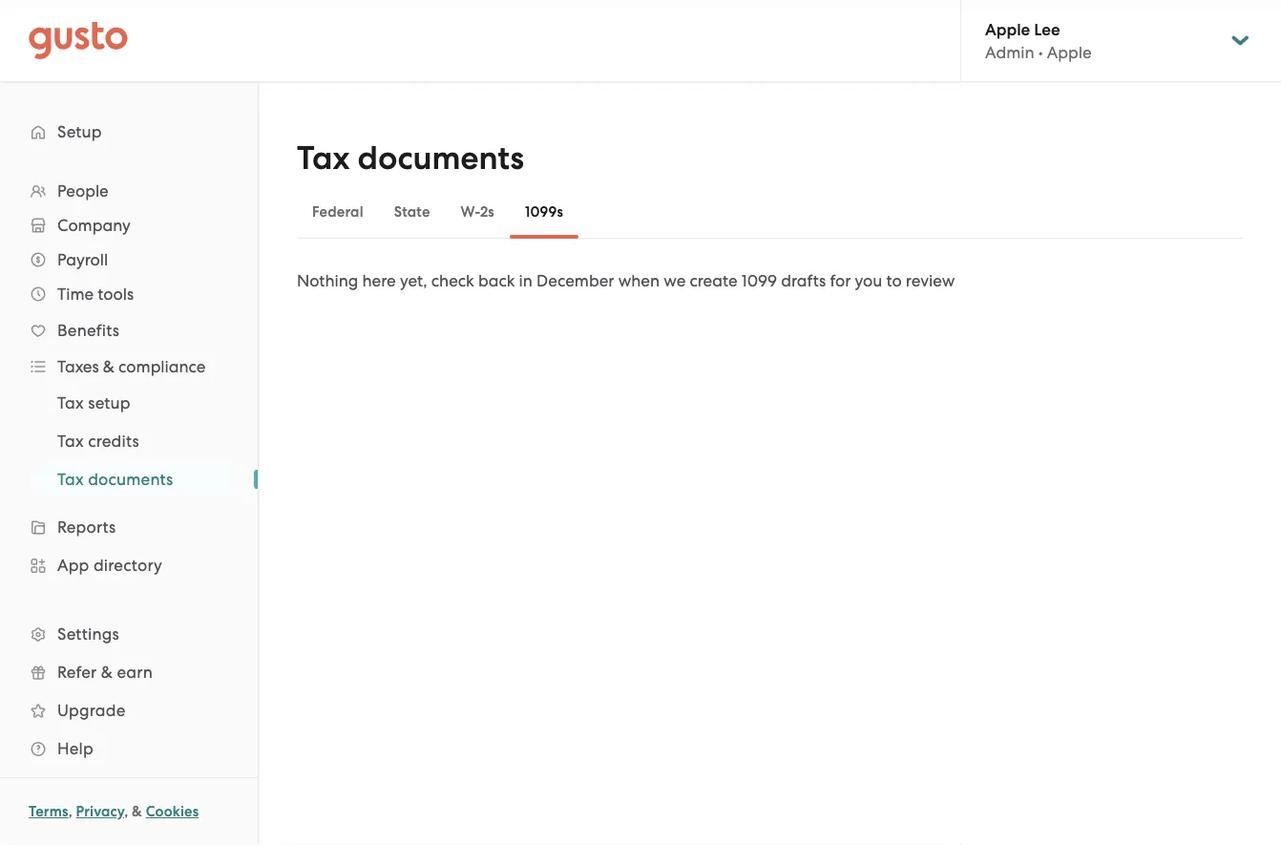 Task type: locate. For each thing, give the bounding box(es) containing it.
tax forms tab list
[[297, 185, 1243, 239]]

tax documents up "state" at the top left
[[297, 139, 524, 178]]

apple
[[986, 19, 1031, 39], [1047, 43, 1092, 62]]

& inside dropdown button
[[103, 357, 115, 376]]

documents down tax credits link
[[88, 470, 173, 489]]

0 horizontal spatial documents
[[88, 470, 173, 489]]

list containing tax setup
[[0, 384, 258, 499]]

& left cookies
[[132, 803, 142, 820]]

time
[[57, 285, 94, 304]]

app
[[57, 556, 89, 575]]

terms link
[[29, 803, 68, 820]]

tax down taxes
[[57, 393, 84, 413]]

cookies
[[146, 803, 199, 820]]

taxes
[[57, 357, 99, 376]]

for
[[830, 271, 851, 290]]

reports link
[[19, 510, 239, 544]]

app directory
[[57, 556, 162, 575]]

0 horizontal spatial ,
[[68, 803, 72, 820]]

directory
[[93, 556, 162, 575]]

payroll
[[57, 250, 108, 269]]

privacy
[[76, 803, 124, 820]]

1 vertical spatial tax documents
[[57, 470, 173, 489]]

credits
[[88, 432, 139, 451]]

tax left credits
[[57, 432, 84, 451]]

when
[[619, 271, 660, 290]]

setup
[[88, 393, 131, 413]]

create
[[690, 271, 738, 290]]

list
[[0, 174, 258, 768], [0, 384, 258, 499]]

here
[[362, 271, 396, 290]]

1 list from the top
[[0, 174, 258, 768]]

check
[[431, 271, 474, 290]]

1 vertical spatial apple
[[1047, 43, 1092, 62]]

,
[[68, 803, 72, 820], [124, 803, 128, 820]]

tax documents
[[297, 139, 524, 178], [57, 470, 173, 489]]

0 vertical spatial &
[[103, 357, 115, 376]]

yet,
[[400, 271, 427, 290]]

2 list from the top
[[0, 384, 258, 499]]

, left cookies
[[124, 803, 128, 820]]

to
[[887, 271, 902, 290]]

1 vertical spatial &
[[101, 663, 113, 682]]

earn
[[117, 663, 153, 682]]

tax for tax credits link
[[57, 432, 84, 451]]

0 horizontal spatial apple
[[986, 19, 1031, 39]]

apple up admin
[[986, 19, 1031, 39]]

tax
[[297, 139, 350, 178], [57, 393, 84, 413], [57, 432, 84, 451], [57, 470, 84, 489]]

refer & earn link
[[19, 655, 239, 690]]

1 horizontal spatial tax documents
[[297, 139, 524, 178]]

app directory link
[[19, 548, 239, 583]]

documents
[[358, 139, 524, 178], [88, 470, 173, 489]]

, left privacy in the bottom left of the page
[[68, 803, 72, 820]]

& left earn
[[101, 663, 113, 682]]

documents up "state" at the top left
[[358, 139, 524, 178]]

w-2s
[[461, 203, 495, 221]]

0 vertical spatial documents
[[358, 139, 524, 178]]

& right taxes
[[103, 357, 115, 376]]

2s
[[480, 203, 495, 221]]

taxes & compliance
[[57, 357, 206, 376]]

1 vertical spatial documents
[[88, 470, 173, 489]]

1099
[[742, 271, 777, 290]]

payroll button
[[19, 243, 239, 277]]

0 horizontal spatial tax documents
[[57, 470, 173, 489]]

apple right "•"
[[1047, 43, 1092, 62]]

0 vertical spatial apple
[[986, 19, 1031, 39]]

company
[[57, 216, 131, 235]]

tools
[[98, 285, 134, 304]]

1 horizontal spatial ,
[[124, 803, 128, 820]]

tax for the tax documents link
[[57, 470, 84, 489]]

tax down tax credits
[[57, 470, 84, 489]]

gusto navigation element
[[0, 82, 258, 798]]

benefits
[[57, 321, 119, 340]]

tax documents down credits
[[57, 470, 173, 489]]

&
[[103, 357, 115, 376], [101, 663, 113, 682], [132, 803, 142, 820]]

home image
[[29, 21, 128, 60]]



Task type: describe. For each thing, give the bounding box(es) containing it.
state button
[[379, 189, 446, 235]]

privacy link
[[76, 803, 124, 820]]

setup
[[57, 122, 102, 141]]

documents inside gusto navigation element
[[88, 470, 173, 489]]

cookies button
[[146, 800, 199, 823]]

nothing
[[297, 271, 358, 290]]

1099s button
[[510, 189, 579, 235]]

•
[[1039, 43, 1043, 62]]

help
[[57, 739, 94, 758]]

& for compliance
[[103, 357, 115, 376]]

people
[[57, 181, 109, 201]]

2 , from the left
[[124, 803, 128, 820]]

compliance
[[119, 357, 206, 376]]

1 horizontal spatial documents
[[358, 139, 524, 178]]

nothing here yet, check back in december when we create 1099 drafts for you to review
[[297, 271, 955, 290]]

apple lee admin • apple
[[986, 19, 1092, 62]]

settings
[[57, 625, 119, 644]]

you
[[855, 271, 883, 290]]

time tools button
[[19, 277, 239, 311]]

terms , privacy , & cookies
[[29, 803, 199, 820]]

w-
[[461, 203, 480, 221]]

benefits link
[[19, 313, 239, 348]]

tax up federal button
[[297, 139, 350, 178]]

refer
[[57, 663, 97, 682]]

2 vertical spatial &
[[132, 803, 142, 820]]

1099s
[[525, 203, 563, 221]]

tax documents link
[[34, 462, 239, 497]]

admin
[[986, 43, 1035, 62]]

terms
[[29, 803, 68, 820]]

drafts
[[781, 271, 826, 290]]

federal button
[[297, 189, 379, 235]]

we
[[664, 271, 686, 290]]

1 horizontal spatial apple
[[1047, 43, 1092, 62]]

federal
[[312, 203, 364, 221]]

people button
[[19, 174, 239, 208]]

taxes & compliance button
[[19, 350, 239, 384]]

refer & earn
[[57, 663, 153, 682]]

lee
[[1035, 19, 1061, 39]]

state
[[394, 203, 430, 221]]

upgrade
[[57, 701, 126, 720]]

help link
[[19, 732, 239, 766]]

tax for tax setup link
[[57, 393, 84, 413]]

w-2s button
[[446, 189, 510, 235]]

back
[[478, 271, 515, 290]]

& for earn
[[101, 663, 113, 682]]

upgrade link
[[19, 693, 239, 728]]

december
[[537, 271, 615, 290]]

list containing people
[[0, 174, 258, 768]]

0 vertical spatial tax documents
[[297, 139, 524, 178]]

settings link
[[19, 617, 239, 651]]

in
[[519, 271, 533, 290]]

tax setup link
[[34, 386, 239, 420]]

tax credits
[[57, 432, 139, 451]]

time tools
[[57, 285, 134, 304]]

tax credits link
[[34, 424, 239, 458]]

setup link
[[19, 115, 239, 149]]

company button
[[19, 208, 239, 243]]

review
[[906, 271, 955, 290]]

1 , from the left
[[68, 803, 72, 820]]

tax setup
[[57, 393, 131, 413]]

tax documents inside gusto navigation element
[[57, 470, 173, 489]]

reports
[[57, 518, 116, 537]]



Task type: vqa. For each thing, say whether or not it's contained in the screenshot.
Finish inviting Joe to self-onboarding
no



